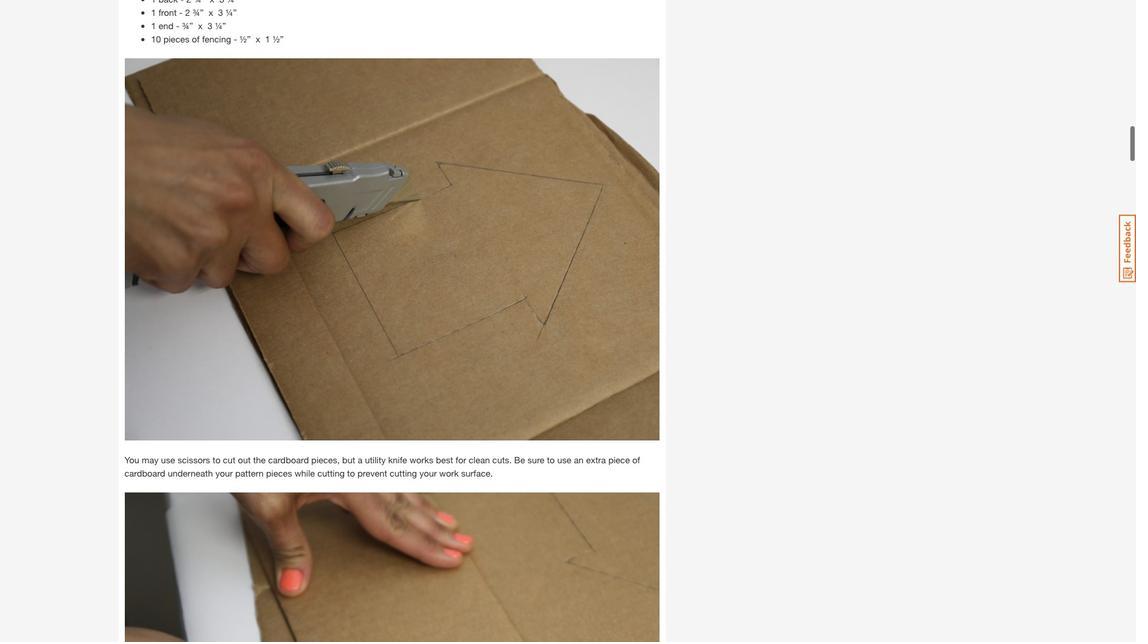Task type: vqa. For each thing, say whether or not it's contained in the screenshot.
877-
no



Task type: describe. For each thing, give the bounding box(es) containing it.
shot of person cutting shape of house through cardboard image
[[125, 59, 660, 441]]

works
[[410, 455, 434, 465]]

of inside 1 front - 2 ¾"  x  3 ¼" 1 end - ¾"  x  3 ¼" 10 pieces of fencing - ½"  x  1 ½"
[[192, 34, 200, 45]]

best
[[436, 455, 453, 465]]

cuts.
[[493, 455, 512, 465]]

pieces inside you may use scissors to cut out the cardboard pieces, but a utility knife works best for clean cuts. be sure to use an extra piece of cardboard underneath your pattern pieces while cutting to prevent cutting your work surface.
[[266, 468, 292, 479]]

pieces inside 1 front - 2 ¾"  x  3 ¼" 1 end - ¾"  x  3 ¼" 10 pieces of fencing - ½"  x  1 ½"
[[164, 34, 190, 45]]

extra
[[586, 455, 606, 465]]

end
[[159, 20, 174, 31]]

0 vertical spatial -
[[179, 7, 183, 18]]

an
[[574, 455, 584, 465]]

a
[[358, 455, 363, 465]]

fencing
[[202, 34, 231, 45]]

shot of person cutting shape of fence through cardboard image
[[125, 493, 660, 642]]

1 horizontal spatial to
[[347, 468, 355, 479]]

1 use from the left
[[161, 455, 175, 465]]

2
[[185, 7, 190, 18]]

front
[[159, 7, 177, 18]]

10
[[151, 34, 161, 45]]

may
[[142, 455, 159, 465]]

2 vertical spatial 1
[[265, 34, 270, 45]]

feedback link image
[[1120, 214, 1137, 283]]

cut
[[223, 455, 236, 465]]

scissors
[[178, 455, 210, 465]]

surface.
[[462, 468, 493, 479]]

underneath
[[168, 468, 213, 479]]

2 horizontal spatial to
[[547, 455, 555, 465]]

0 vertical spatial 3
[[218, 7, 223, 18]]

knife
[[389, 455, 407, 465]]

1 your from the left
[[216, 468, 233, 479]]

of inside you may use scissors to cut out the cardboard pieces, but a utility knife works best for clean cuts. be sure to use an extra piece of cardboard underneath your pattern pieces while cutting to prevent cutting your work surface.
[[633, 455, 641, 465]]

pieces,
[[312, 455, 340, 465]]



Task type: locate. For each thing, give the bounding box(es) containing it.
1 vertical spatial cardboard
[[125, 468, 165, 479]]

1 cutting from the left
[[318, 468, 345, 479]]

for
[[456, 455, 467, 465]]

use left an
[[558, 455, 572, 465]]

0 vertical spatial cardboard
[[268, 455, 309, 465]]

of left fencing
[[192, 34, 200, 45]]

1 vertical spatial 3
[[208, 20, 213, 31]]

you may use scissors to cut out the cardboard pieces, but a utility knife works best for clean cuts. be sure to use an extra piece of cardboard underneath your pattern pieces while cutting to prevent cutting your work surface.
[[125, 455, 641, 479]]

1
[[151, 7, 156, 18], [151, 20, 156, 31], [265, 34, 270, 45]]

0 horizontal spatial pieces
[[164, 34, 190, 45]]

but
[[342, 455, 355, 465]]

to right sure at the left of page
[[547, 455, 555, 465]]

0 vertical spatial of
[[192, 34, 200, 45]]

pieces down "end"
[[164, 34, 190, 45]]

0 horizontal spatial to
[[213, 455, 221, 465]]

1 vertical spatial 1
[[151, 20, 156, 31]]

utility
[[365, 455, 386, 465]]

0 horizontal spatial your
[[216, 468, 233, 479]]

2 vertical spatial -
[[234, 34, 237, 45]]

your down works
[[420, 468, 437, 479]]

3
[[218, 7, 223, 18], [208, 20, 213, 31]]

your
[[216, 468, 233, 479], [420, 468, 437, 479]]

1 vertical spatial pieces
[[266, 468, 292, 479]]

-
[[179, 7, 183, 18], [176, 20, 180, 31], [234, 34, 237, 45]]

½"
[[273, 34, 284, 45]]

1 horizontal spatial 3
[[218, 7, 223, 18]]

work
[[440, 468, 459, 479]]

0 horizontal spatial cutting
[[318, 468, 345, 479]]

0 vertical spatial pieces
[[164, 34, 190, 45]]

pattern
[[235, 468, 264, 479]]

1 vertical spatial of
[[633, 455, 641, 465]]

2 use from the left
[[558, 455, 572, 465]]

to down but
[[347, 468, 355, 479]]

be
[[515, 455, 525, 465]]

2 cutting from the left
[[390, 468, 417, 479]]

you
[[125, 455, 139, 465]]

to
[[213, 455, 221, 465], [547, 455, 555, 465], [347, 468, 355, 479]]

to left cut
[[213, 455, 221, 465]]

1 front - 2 ¾"  x  3 ¼" 1 end - ¾"  x  3 ¼" 10 pieces of fencing - ½"  x  1 ½"
[[151, 7, 284, 45]]

prevent
[[358, 468, 388, 479]]

1 left ½"
[[265, 34, 270, 45]]

cutting
[[318, 468, 345, 479], [390, 468, 417, 479]]

pieces
[[164, 34, 190, 45], [266, 468, 292, 479]]

0 horizontal spatial 3
[[208, 20, 213, 31]]

pieces left "while"
[[266, 468, 292, 479]]

sure
[[528, 455, 545, 465]]

1 horizontal spatial your
[[420, 468, 437, 479]]

- right "end"
[[176, 20, 180, 31]]

1 horizontal spatial cardboard
[[268, 455, 309, 465]]

- left 2
[[179, 7, 183, 18]]

0 horizontal spatial use
[[161, 455, 175, 465]]

0 horizontal spatial of
[[192, 34, 200, 45]]

the
[[253, 455, 266, 465]]

- right fencing
[[234, 34, 237, 45]]

1 horizontal spatial pieces
[[266, 468, 292, 479]]

cardboard down may at the left of page
[[125, 468, 165, 479]]

0 vertical spatial ¼"
[[226, 7, 237, 18]]

out
[[238, 455, 251, 465]]

while
[[295, 468, 315, 479]]

of right piece
[[633, 455, 641, 465]]

cardboard up "while"
[[268, 455, 309, 465]]

piece
[[609, 455, 630, 465]]

0 horizontal spatial cardboard
[[125, 468, 165, 479]]

of
[[192, 34, 200, 45], [633, 455, 641, 465]]

cutting down pieces,
[[318, 468, 345, 479]]

1 horizontal spatial cutting
[[390, 468, 417, 479]]

1 horizontal spatial use
[[558, 455, 572, 465]]

use
[[161, 455, 175, 465], [558, 455, 572, 465]]

cardboard
[[268, 455, 309, 465], [125, 468, 165, 479]]

cutting down knife
[[390, 468, 417, 479]]

2 your from the left
[[420, 468, 437, 479]]

¼"
[[226, 7, 237, 18], [215, 20, 226, 31]]

use right may at the left of page
[[161, 455, 175, 465]]

your down cut
[[216, 468, 233, 479]]

0 vertical spatial 1
[[151, 7, 156, 18]]

1 left "end"
[[151, 20, 156, 31]]

1 left front
[[151, 7, 156, 18]]

1 vertical spatial -
[[176, 20, 180, 31]]

1 vertical spatial ¼"
[[215, 20, 226, 31]]

clean
[[469, 455, 490, 465]]

1 horizontal spatial of
[[633, 455, 641, 465]]



